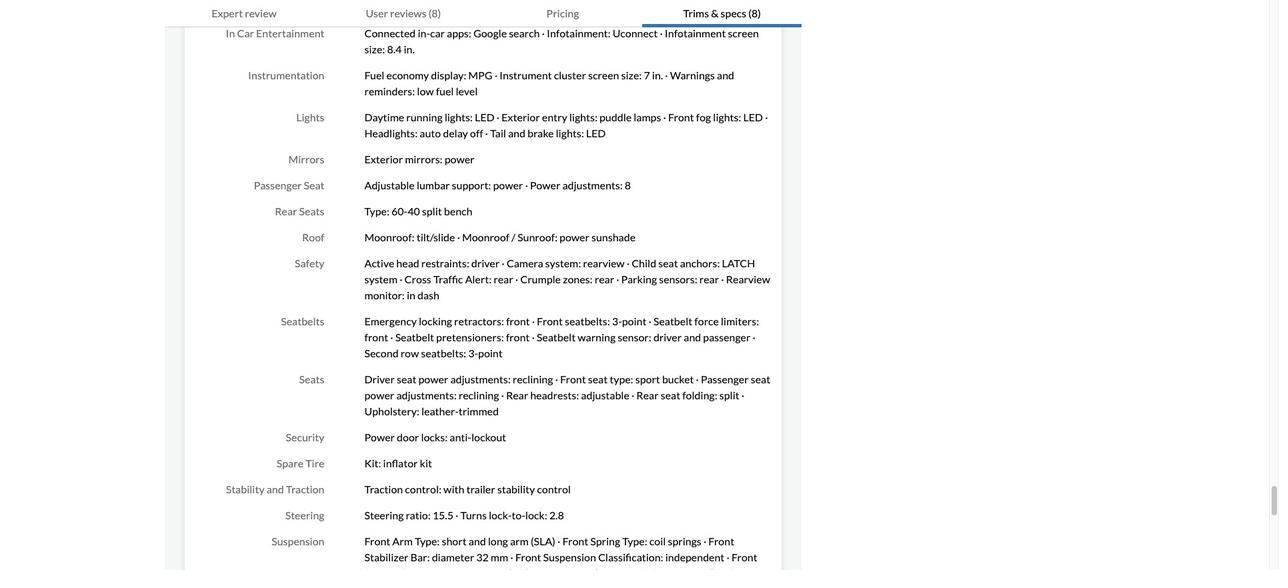 Task type: vqa. For each thing, say whether or not it's contained in the screenshot.
adjustments:
yes



Task type: describe. For each thing, give the bounding box(es) containing it.
(8) inside tab
[[749, 7, 761, 19]]

0 vertical spatial coil
[[650, 535, 666, 548]]

lights: right entry
[[570, 111, 598, 123]]

cross
[[405, 273, 431, 286]]

rear down sport
[[637, 389, 659, 402]]

lockout
[[472, 431, 506, 444]]

leather-
[[422, 405, 459, 418]]

dash
[[418, 289, 440, 302]]

force
[[695, 315, 719, 328]]

seat down bucket
[[661, 389, 681, 402]]

lock-
[[489, 509, 512, 522]]

tire
[[306, 457, 325, 470]]

tab list containing expert review
[[164, 0, 802, 27]]

strut
[[447, 567, 469, 570]]

safety
[[295, 257, 325, 270]]

brake
[[528, 127, 554, 139]]

delay
[[443, 127, 468, 139]]

tilt/slide
[[417, 231, 455, 243]]

seat inside active head restraints: driver · camera system: rearview · child seat anchors: latch system · cross traffic alert: rear · crumple zones: rear · parking sensors: rear · rearview monitor: in dash
[[659, 257, 678, 270]]

rear up infotainment
[[693, 1, 713, 13]]

latch
[[722, 257, 755, 270]]

pricing
[[547, 7, 579, 19]]

lights
[[296, 111, 325, 123]]

front up monotube
[[563, 535, 589, 548]]

power down delay
[[445, 153, 475, 165]]

front inside daytime running lights: led · exterior entry lights: puddle lamps · front fog lights: led · headlights: auto delay off · tail and brake lights: led
[[668, 111, 694, 123]]

seat
[[304, 179, 325, 191]]

mirrors:
[[405, 153, 443, 165]]

7
[[644, 69, 650, 81]]

2 horizontal spatial led
[[744, 111, 763, 123]]

camera
[[507, 257, 543, 270]]

rear down rearview
[[595, 273, 614, 286]]

independent
[[666, 551, 725, 564]]

1 number from the left
[[499, 1, 537, 13]]

row
[[401, 347, 419, 360]]

lights: down entry
[[556, 127, 584, 139]]

trailer
[[467, 483, 495, 496]]

passenger inside driver seat power adjustments: reclining · front seat type: sport bucket · passenger seat power adjustments: reclining · rear headrests: adjustable · rear seat folding: split · upholstery: leather-trimmed
[[701, 373, 749, 386]]

size: inside fuel economy display: mpg · instrument cluster screen size: 7 in. · warnings and reminders: low fuel level
[[621, 69, 642, 81]]

32
[[476, 551, 489, 564]]

and down spare
[[267, 483, 284, 496]]

entry
[[542, 111, 567, 123]]

exterior inside daytime running lights: led · exterior entry lights: puddle lamps · front fog lights: led · headlights: auto delay off · tail and brake lights: led
[[502, 111, 540, 123]]

control
[[537, 483, 571, 496]]

0 vertical spatial adjustable
[[443, 1, 492, 13]]

front up connected
[[365, 1, 390, 13]]

seat down row
[[397, 373, 417, 386]]

size: inside the connected in-car apps: google search · infotainment: uconnect · infotainment screen size: 8.4 in.
[[365, 43, 385, 55]]

0 vertical spatial passenger
[[254, 179, 302, 191]]

turns
[[461, 509, 487, 522]]

front up independent
[[709, 535, 735, 548]]

seat down warning
[[588, 373, 608, 386]]

steering ratio: 15.5 · turns lock-to-lock: 2.8
[[365, 509, 564, 522]]

front up stabilizer
[[365, 535, 390, 548]]

inflator
[[383, 457, 418, 470]]

front up shock
[[515, 551, 541, 564]]

split inside driver seat power adjustments: reclining · front seat type: sport bucket · passenger seat power adjustments: reclining · rear headrests: adjustable · rear seat folding: split · upholstery: leather-trimmed
[[720, 389, 740, 402]]

head
[[396, 257, 419, 270]]

spare tire
[[277, 457, 325, 470]]

trims & specs (8) tab
[[643, 0, 802, 27]]

kit
[[420, 457, 432, 470]]

type: down "bar:"
[[420, 567, 444, 570]]

2 traction from the left
[[365, 483, 403, 496]]

1 seats from the top
[[299, 205, 325, 217]]

1 horizontal spatial point
[[622, 315, 647, 328]]

in-
[[418, 27, 430, 39]]

sport
[[636, 373, 660, 386]]

auto
[[420, 127, 441, 139]]

screen inside the connected in-car apps: google search · infotainment: uconnect · infotainment screen size: 8.4 in.
[[728, 27, 759, 39]]

car
[[430, 27, 445, 39]]

in
[[226, 27, 235, 39]]

trimmed
[[459, 405, 499, 418]]

in. inside fuel economy display: mpg · instrument cluster screen size: 7 in. · warnings and reminders: low fuel level
[[652, 69, 663, 81]]

fuel
[[365, 69, 385, 81]]

rear down 'anchors:'
[[700, 273, 719, 286]]

adjustable inside driver seat power adjustments: reclining · front seat type: sport bucket · passenger seat power adjustments: reclining · rear headrests: adjustable · rear seat folding: split · upholstery: leather-trimmed
[[581, 389, 630, 402]]

0 horizontal spatial reclining
[[459, 389, 499, 402]]

instrumentation
[[248, 69, 325, 81]]

short
[[442, 535, 467, 548]]

apps:
[[447, 27, 472, 39]]

&
[[711, 7, 719, 19]]

0 horizontal spatial seatbelt
[[395, 331, 434, 344]]

1 vertical spatial suspension
[[543, 551, 596, 564]]

economy
[[387, 69, 429, 81]]

/
[[512, 231, 516, 243]]

power up system:
[[560, 231, 590, 243]]

pretensioners:
[[436, 331, 504, 344]]

rear inside front arm type: short and long arm (sla) · front spring type: coil springs · front stabilizer bar: diameter 32 mm · front suspension classification: independent · front suspension type: strut · front shock type: monotube · rear spring type: coil springs
[[614, 567, 636, 570]]

0 vertical spatial reclining
[[513, 373, 553, 386]]

lock:
[[526, 509, 547, 522]]

type: up classification:
[[623, 535, 648, 548]]

mpg
[[469, 69, 493, 81]]

in car entertainment
[[226, 27, 325, 39]]

0 horizontal spatial led
[[475, 111, 495, 123]]

security
[[286, 431, 325, 444]]

warnings
[[670, 69, 715, 81]]

control:
[[405, 483, 442, 496]]

emergency locking retractors: front · front seatbelts: 3-point · seatbelt force limiters: front · seatbelt pretensioners: front · seatbelt warning sensor: driver and passenger · second row seatbelts: 3-point
[[365, 315, 759, 360]]

power up leather-
[[419, 373, 448, 386]]

classification:
[[598, 551, 664, 564]]

running
[[406, 111, 443, 123]]

sunshade
[[592, 231, 636, 243]]

1 vertical spatial exterior
[[365, 153, 403, 165]]

in. inside the connected in-car apps: google search · infotainment: uconnect · infotainment screen size: 8.4 in.
[[404, 43, 415, 55]]

expert review tab
[[164, 0, 324, 27]]

bucket
[[662, 373, 694, 386]]

and inside emergency locking retractors: front · front seatbelts: 3-point · seatbelt force limiters: front · seatbelt pretensioners: front · seatbelt warning sensor: driver and passenger · second row seatbelts: 3-point
[[684, 331, 701, 344]]

system
[[365, 273, 398, 286]]

lumbar
[[417, 179, 450, 191]]

1 vertical spatial point
[[478, 347, 503, 360]]

springs
[[668, 535, 702, 548]]

bar:
[[411, 551, 430, 564]]

type: inside driver seat power adjustments: reclining · front seat type: sport bucket · passenger seat power adjustments: reclining · rear headrests: adjustable · rear seat folding: split · upholstery: leather-trimmed
[[610, 373, 634, 386]]

steering for steering ratio: 15.5 · turns lock-to-lock: 2.8
[[365, 509, 404, 522]]

car
[[237, 27, 254, 39]]

user reviews (8) tab
[[324, 0, 483, 27]]

retractors:
[[454, 315, 504, 328]]

entertainment
[[256, 27, 325, 39]]

type: left '60-'
[[365, 205, 390, 217]]

anchors:
[[680, 257, 720, 270]]

traction control: with trailer stability control
[[365, 483, 571, 496]]

google
[[474, 27, 507, 39]]

search
[[509, 27, 540, 39]]

2 horizontal spatial seatbelt
[[654, 315, 693, 328]]

steering for steering
[[285, 509, 325, 522]]

level
[[456, 85, 478, 97]]

40
[[408, 205, 420, 217]]

reviews
[[390, 7, 427, 19]]

lamps
[[634, 111, 661, 123]]

front down the 32
[[476, 567, 502, 570]]



Task type: locate. For each thing, give the bounding box(es) containing it.
type: left sport
[[610, 373, 634, 386]]

headrests:
[[392, 1, 441, 13], [577, 1, 626, 13], [715, 1, 763, 13], [530, 389, 579, 402]]

seats up security
[[299, 373, 325, 386]]

kit: inflator kit
[[365, 457, 432, 470]]

headrests: down emergency locking retractors: front · front seatbelts: 3-point · seatbelt force limiters: front · seatbelt pretensioners: front · seatbelt warning sensor: driver and passenger · second row seatbelts: 3-point at bottom
[[530, 389, 579, 402]]

type: right shock
[[533, 567, 557, 570]]

passenger
[[703, 331, 751, 344]]

expert
[[212, 7, 243, 19]]

in. right '7' at right
[[652, 69, 663, 81]]

1 horizontal spatial number
[[641, 1, 679, 13]]

1 (8) from the left
[[429, 7, 441, 19]]

moonroof:
[[365, 231, 415, 243]]

spring down classification:
[[638, 567, 668, 570]]

1 horizontal spatial 3-
[[612, 315, 622, 328]]

0 vertical spatial screen
[[728, 27, 759, 39]]

1 vertical spatial passenger
[[701, 373, 749, 386]]

0 vertical spatial size:
[[365, 43, 385, 55]]

and up the 32
[[469, 535, 486, 548]]

1 vertical spatial reclining
[[459, 389, 499, 402]]

rear up lockout at bottom
[[506, 389, 528, 402]]

power down driver
[[365, 389, 394, 402]]

child
[[632, 257, 657, 270]]

1 vertical spatial screen
[[588, 69, 619, 81]]

led down puddle
[[586, 127, 606, 139]]

0 vertical spatial seats
[[299, 205, 325, 217]]

1 horizontal spatial exterior
[[502, 111, 540, 123]]

reclining up trimmed
[[459, 389, 499, 402]]

front left fog
[[668, 111, 694, 123]]

0 horizontal spatial in.
[[404, 43, 415, 55]]

0 vertical spatial adjustments:
[[563, 179, 623, 191]]

(8) up car
[[429, 7, 441, 19]]

1 vertical spatial in.
[[652, 69, 663, 81]]

pricing tab
[[483, 0, 643, 27]]

1 horizontal spatial seatbelt
[[537, 331, 576, 344]]

and inside fuel economy display: mpg · instrument cluster screen size: 7 in. · warnings and reminders: low fuel level
[[717, 69, 734, 81]]

number
[[499, 1, 537, 13], [641, 1, 679, 13]]

driver
[[472, 257, 500, 270], [654, 331, 682, 344]]

0 horizontal spatial screen
[[588, 69, 619, 81]]

(8)
[[429, 7, 441, 19], [749, 7, 761, 19]]

seatbelt left warning
[[537, 331, 576, 344]]

front right independent
[[732, 551, 758, 564]]

number up search
[[499, 1, 537, 13]]

seat down limiters:
[[751, 373, 771, 386]]

0 horizontal spatial spring
[[591, 535, 621, 548]]

0 vertical spatial suspension
[[272, 535, 325, 548]]

second
[[365, 347, 399, 360]]

exterior up adjustable
[[365, 153, 403, 165]]

point up sensor:
[[622, 315, 647, 328]]

·
[[494, 1, 497, 13], [636, 1, 639, 13], [542, 27, 545, 39], [660, 27, 663, 39], [495, 69, 498, 81], [665, 69, 668, 81], [497, 111, 500, 123], [663, 111, 666, 123], [765, 111, 768, 123], [485, 127, 488, 139], [525, 179, 528, 191], [457, 231, 460, 243], [502, 257, 505, 270], [627, 257, 630, 270], [400, 273, 403, 286], [516, 273, 518, 286], [617, 273, 619, 286], [721, 273, 724, 286], [532, 315, 535, 328], [649, 315, 652, 328], [390, 331, 393, 344], [532, 331, 535, 344], [753, 331, 756, 344], [555, 373, 558, 386], [696, 373, 699, 386], [501, 389, 504, 402], [632, 389, 635, 402], [742, 389, 745, 402], [456, 509, 459, 522], [558, 535, 561, 548], [704, 535, 707, 548], [510, 551, 513, 564], [727, 551, 730, 564], [471, 567, 474, 570], [609, 567, 612, 570]]

seatbelts:
[[565, 315, 610, 328], [421, 347, 466, 360]]

adjustable down warning
[[581, 389, 630, 402]]

folding:
[[683, 389, 718, 402]]

spring up classification:
[[591, 535, 621, 548]]

2 horizontal spatial suspension
[[543, 551, 596, 564]]

0 horizontal spatial (8)
[[429, 7, 441, 19]]

front right pretensioners:
[[506, 331, 530, 344]]

active head restraints: driver · camera system: rearview · child seat anchors: latch system · cross traffic alert: rear · crumple zones: rear · parking sensors: rear · rearview monitor: in dash
[[365, 257, 770, 302]]

steering up arm
[[365, 509, 404, 522]]

size: left '7' at right
[[621, 69, 642, 81]]

1 horizontal spatial power
[[530, 179, 561, 191]]

1 horizontal spatial size:
[[621, 69, 642, 81]]

lights: right fog
[[713, 111, 741, 123]]

sensor:
[[618, 331, 652, 344]]

1 vertical spatial type:
[[533, 567, 557, 570]]

steering down stability and traction at left bottom
[[285, 509, 325, 522]]

seatbelt up row
[[395, 331, 434, 344]]

type: down independent
[[670, 567, 695, 570]]

8
[[625, 179, 631, 191]]

and inside daytime running lights: led · exterior entry lights: puddle lamps · front fog lights: led · headlights: auto delay off · tail and brake lights: led
[[508, 127, 526, 139]]

driver seat power adjustments: reclining · front seat type: sport bucket · passenger seat power adjustments: reclining · rear headrests: adjustable · rear seat folding: split · upholstery: leather-trimmed
[[365, 373, 771, 418]]

headrests: left 2
[[577, 1, 626, 13]]

passenger up folding:
[[701, 373, 749, 386]]

1 horizontal spatial led
[[586, 127, 606, 139]]

suspension
[[272, 535, 325, 548], [543, 551, 596, 564], [365, 567, 417, 570]]

1 horizontal spatial passenger
[[701, 373, 749, 386]]

1 horizontal spatial suspension
[[365, 567, 417, 570]]

in.
[[404, 43, 415, 55], [652, 69, 663, 81]]

front inside driver seat power adjustments: reclining · front seat type: sport bucket · passenger seat power adjustments: reclining · rear headrests: adjustable · rear seat folding: split · upholstery: leather-trimmed
[[560, 373, 586, 386]]

1 horizontal spatial split
[[720, 389, 740, 402]]

to-
[[512, 509, 526, 522]]

1 horizontal spatial coil
[[698, 567, 714, 570]]

1 vertical spatial seats
[[299, 373, 325, 386]]

lights: up delay
[[445, 111, 473, 123]]

headrests: left "3"
[[715, 1, 763, 13]]

0 horizontal spatial number
[[499, 1, 537, 13]]

0 horizontal spatial point
[[478, 347, 503, 360]]

rear
[[275, 205, 297, 217], [506, 389, 528, 402], [637, 389, 659, 402], [614, 567, 636, 570]]

puddle
[[600, 111, 632, 123]]

1 vertical spatial 3-
[[468, 347, 478, 360]]

connected
[[365, 27, 416, 39]]

power up kit:
[[365, 431, 395, 444]]

split right 40
[[422, 205, 442, 217]]

number right 2
[[641, 1, 679, 13]]

expert review
[[212, 7, 277, 19]]

front inside emergency locking retractors: front · front seatbelts: 3-point · seatbelt force limiters: front · seatbelt pretensioners: front · seatbelt warning sensor: driver and passenger · second row seatbelts: 3-point
[[537, 315, 563, 328]]

infotainment:
[[547, 27, 611, 39]]

headrests: up in-
[[392, 1, 441, 13]]

locking
[[419, 315, 452, 328]]

seatbelts
[[281, 315, 325, 328]]

1 vertical spatial power
[[365, 431, 395, 444]]

type: up "bar:"
[[415, 535, 440, 548]]

and down 'force'
[[684, 331, 701, 344]]

1 vertical spatial size:
[[621, 69, 642, 81]]

0 horizontal spatial adjustable
[[443, 1, 492, 13]]

size: left 8.4
[[365, 43, 385, 55]]

power right support:
[[493, 179, 523, 191]]

2.8
[[550, 509, 564, 522]]

rear down passenger seat at the left of page
[[275, 205, 297, 217]]

0 horizontal spatial coil
[[650, 535, 666, 548]]

driver inside active head restraints: driver · camera system: rearview · child seat anchors: latch system · cross traffic alert: rear · crumple zones: rear · parking sensors: rear · rearview monitor: in dash
[[472, 257, 500, 270]]

mm
[[491, 551, 508, 564]]

suspension down stability and traction at left bottom
[[272, 535, 325, 548]]

0 vertical spatial type:
[[610, 373, 634, 386]]

front
[[365, 1, 390, 13], [668, 111, 694, 123], [537, 315, 563, 328], [560, 373, 586, 386], [365, 535, 390, 548], [563, 535, 589, 548], [709, 535, 735, 548], [515, 551, 541, 564], [732, 551, 758, 564], [476, 567, 502, 570]]

emergency
[[365, 315, 417, 328]]

2 of from the left
[[681, 1, 691, 13]]

ratio:
[[406, 509, 431, 522]]

alert:
[[465, 273, 492, 286]]

1 horizontal spatial reclining
[[513, 373, 553, 386]]

and
[[717, 69, 734, 81], [508, 127, 526, 139], [684, 331, 701, 344], [267, 483, 284, 496], [469, 535, 486, 548]]

2 vertical spatial adjustments:
[[397, 389, 457, 402]]

coil
[[650, 535, 666, 548], [698, 567, 714, 570]]

fuel economy display: mpg · instrument cluster screen size: 7 in. · warnings and reminders: low fuel level
[[365, 69, 734, 97]]

0 horizontal spatial split
[[422, 205, 442, 217]]

0 vertical spatial 3-
[[612, 315, 622, 328]]

specs
[[721, 7, 747, 19]]

front down emergency locking retractors: front · front seatbelts: 3-point · seatbelt force limiters: front · seatbelt pretensioners: front · seatbelt warning sensor: driver and passenger · second row seatbelts: 3-point at bottom
[[560, 373, 586, 386]]

size:
[[365, 43, 385, 55], [621, 69, 642, 81]]

2 number from the left
[[641, 1, 679, 13]]

and right the tail
[[508, 127, 526, 139]]

1 vertical spatial driver
[[654, 331, 682, 344]]

steering
[[285, 509, 325, 522], [365, 509, 404, 522]]

screen inside fuel economy display: mpg · instrument cluster screen size: 7 in. · warnings and reminders: low fuel level
[[588, 69, 619, 81]]

1 steering from the left
[[285, 509, 325, 522]]

front right retractors:
[[506, 315, 530, 328]]

0 horizontal spatial power
[[365, 431, 395, 444]]

0 vertical spatial power
[[530, 179, 561, 191]]

split right folding:
[[720, 389, 740, 402]]

fog
[[696, 111, 711, 123]]

1 vertical spatial coil
[[698, 567, 714, 570]]

seat up 'sensors:'
[[659, 257, 678, 270]]

60-
[[392, 205, 408, 217]]

0 vertical spatial point
[[622, 315, 647, 328]]

screen
[[728, 27, 759, 39], [588, 69, 619, 81]]

and inside front arm type: short and long arm (sla) · front spring type: coil springs · front stabilizer bar: diameter 32 mm · front suspension classification: independent · front suspension type: strut · front shock type: monotube · rear spring type: coil springs
[[469, 535, 486, 548]]

0 horizontal spatial driver
[[472, 257, 500, 270]]

in. right 8.4
[[404, 43, 415, 55]]

screen right cluster
[[588, 69, 619, 81]]

rear seats
[[275, 205, 325, 217]]

0 horizontal spatial exterior
[[365, 153, 403, 165]]

driver right sensor:
[[654, 331, 682, 344]]

1 horizontal spatial (8)
[[749, 7, 761, 19]]

seatbelts: down pretensioners:
[[421, 347, 466, 360]]

lights:
[[445, 111, 473, 123], [570, 111, 598, 123], [713, 111, 741, 123], [556, 127, 584, 139]]

(8) left "3"
[[749, 7, 761, 19]]

type: inside front arm type: short and long arm (sla) · front spring type: coil springs · front stabilizer bar: diameter 32 mm · front suspension classification: independent · front suspension type: strut · front shock type: monotube · rear spring type: coil springs
[[533, 567, 557, 570]]

1 horizontal spatial of
[[681, 1, 691, 13]]

adjustable up apps:
[[443, 1, 492, 13]]

bench
[[444, 205, 473, 217]]

3- up sensor:
[[612, 315, 622, 328]]

0 horizontal spatial steering
[[285, 509, 325, 522]]

long
[[488, 535, 508, 548]]

1 of from the left
[[539, 1, 549, 13]]

adjustments: up leather-
[[397, 389, 457, 402]]

0 vertical spatial exterior
[[502, 111, 540, 123]]

0 vertical spatial spring
[[591, 535, 621, 548]]

1 horizontal spatial type:
[[610, 373, 634, 386]]

1 horizontal spatial steering
[[365, 509, 404, 522]]

1 horizontal spatial traction
[[365, 483, 403, 496]]

1 vertical spatial adjustments:
[[451, 373, 511, 386]]

screen down specs
[[728, 27, 759, 39]]

upholstery:
[[365, 405, 420, 418]]

uconnect
[[613, 27, 658, 39]]

passenger up rear seats
[[254, 179, 302, 191]]

(8) inside tab
[[429, 7, 441, 19]]

reclining down emergency locking retractors: front · front seatbelts: 3-point · seatbelt force limiters: front · seatbelt pretensioners: front · seatbelt warning sensor: driver and passenger · second row seatbelts: 3-point at bottom
[[513, 373, 553, 386]]

active
[[365, 257, 394, 270]]

daytime running lights: led · exterior entry lights: puddle lamps · front fog lights: led · headlights: auto delay off · tail and brake lights: led
[[365, 111, 768, 139]]

traffic
[[434, 273, 463, 286]]

of
[[539, 1, 549, 13], [681, 1, 691, 13]]

anti-
[[450, 431, 472, 444]]

seats
[[299, 205, 325, 217], [299, 373, 325, 386]]

0 vertical spatial driver
[[472, 257, 500, 270]]

3-
[[612, 315, 622, 328], [468, 347, 478, 360]]

1 horizontal spatial adjustable
[[581, 389, 630, 402]]

mirrors
[[289, 153, 325, 165]]

display:
[[431, 69, 466, 81]]

roof
[[302, 231, 325, 243]]

1 traction from the left
[[286, 483, 325, 496]]

and right the warnings
[[717, 69, 734, 81]]

warning
[[578, 331, 616, 344]]

2
[[628, 1, 634, 13]]

off
[[470, 127, 483, 139]]

driver
[[365, 373, 395, 386]]

0 vertical spatial split
[[422, 205, 442, 217]]

suspension up monotube
[[543, 551, 596, 564]]

seats up "roof"
[[299, 205, 325, 217]]

user reviews (8)
[[366, 7, 441, 19]]

coil left springs
[[650, 535, 666, 548]]

adjustable
[[365, 179, 415, 191]]

seat
[[659, 257, 678, 270], [397, 373, 417, 386], [588, 373, 608, 386], [751, 373, 771, 386], [661, 389, 681, 402]]

rear right alert:
[[494, 273, 513, 286]]

parking
[[621, 273, 657, 286]]

led right fog
[[744, 111, 763, 123]]

1 vertical spatial adjustable
[[581, 389, 630, 402]]

exterior up the brake
[[502, 111, 540, 123]]

review
[[245, 7, 277, 19]]

1 vertical spatial spring
[[638, 567, 668, 570]]

front
[[551, 1, 575, 13], [506, 315, 530, 328], [365, 331, 388, 344], [506, 331, 530, 344]]

power door locks: anti-lockout
[[365, 431, 506, 444]]

tab list
[[164, 0, 802, 27]]

0 horizontal spatial of
[[539, 1, 549, 13]]

rearview
[[583, 257, 625, 270]]

0 horizontal spatial traction
[[286, 483, 325, 496]]

1 vertical spatial seatbelts:
[[421, 347, 466, 360]]

1 vertical spatial split
[[720, 389, 740, 402]]

seatbelts: up warning
[[565, 315, 610, 328]]

point down pretensioners:
[[478, 347, 503, 360]]

0 horizontal spatial suspension
[[272, 535, 325, 548]]

driver inside emergency locking retractors: front · front seatbelts: 3-point · seatbelt force limiters: front · seatbelt pretensioners: front · seatbelt warning sensor: driver and passenger · second row seatbelts: 3-point
[[654, 331, 682, 344]]

0 horizontal spatial size:
[[365, 43, 385, 55]]

rear down classification:
[[614, 567, 636, 570]]

coil down independent
[[698, 567, 714, 570]]

seatbelt left 'force'
[[654, 315, 693, 328]]

headrests: inside driver seat power adjustments: reclining · front seat type: sport bucket · passenger seat power adjustments: reclining · rear headrests: adjustable · rear seat folding: split · upholstery: leather-trimmed
[[530, 389, 579, 402]]

traction down spare tire
[[286, 483, 325, 496]]

front down crumple at the left of the page
[[537, 315, 563, 328]]

3- down pretensioners:
[[468, 347, 478, 360]]

tail
[[490, 127, 506, 139]]

0 horizontal spatial type:
[[533, 567, 557, 570]]

2 (8) from the left
[[749, 7, 761, 19]]

exterior mirrors: power
[[365, 153, 475, 165]]

monitor:
[[365, 289, 405, 302]]

2 steering from the left
[[365, 509, 404, 522]]

reminders:
[[365, 85, 415, 97]]

traction down kit:
[[365, 483, 403, 496]]

front up infotainment:
[[551, 1, 575, 13]]

0 horizontal spatial 3-
[[468, 347, 478, 360]]

daytime
[[365, 111, 404, 123]]

moonroof
[[462, 231, 510, 243]]

1 horizontal spatial screen
[[728, 27, 759, 39]]

0 horizontal spatial passenger
[[254, 179, 302, 191]]

system:
[[545, 257, 581, 270]]

0 vertical spatial in.
[[404, 43, 415, 55]]

adjustments: left 8
[[563, 179, 623, 191]]

2 seats from the top
[[299, 373, 325, 386]]

1 horizontal spatial spring
[[638, 567, 668, 570]]

moonroof: tilt/slide · moonroof / sunroof: power sunshade
[[365, 231, 636, 243]]

1 horizontal spatial in.
[[652, 69, 663, 81]]

of up infotainment
[[681, 1, 691, 13]]

of up search
[[539, 1, 549, 13]]

2 vertical spatial suspension
[[365, 567, 417, 570]]

0 vertical spatial seatbelts:
[[565, 315, 610, 328]]

1 horizontal spatial driver
[[654, 331, 682, 344]]

front up second
[[365, 331, 388, 344]]

with
[[444, 483, 465, 496]]

0 horizontal spatial seatbelts:
[[421, 347, 466, 360]]

connected in-car apps: google search · infotainment: uconnect · infotainment screen size: 8.4 in.
[[365, 27, 759, 55]]

1 horizontal spatial seatbelts:
[[565, 315, 610, 328]]

kit:
[[365, 457, 381, 470]]



